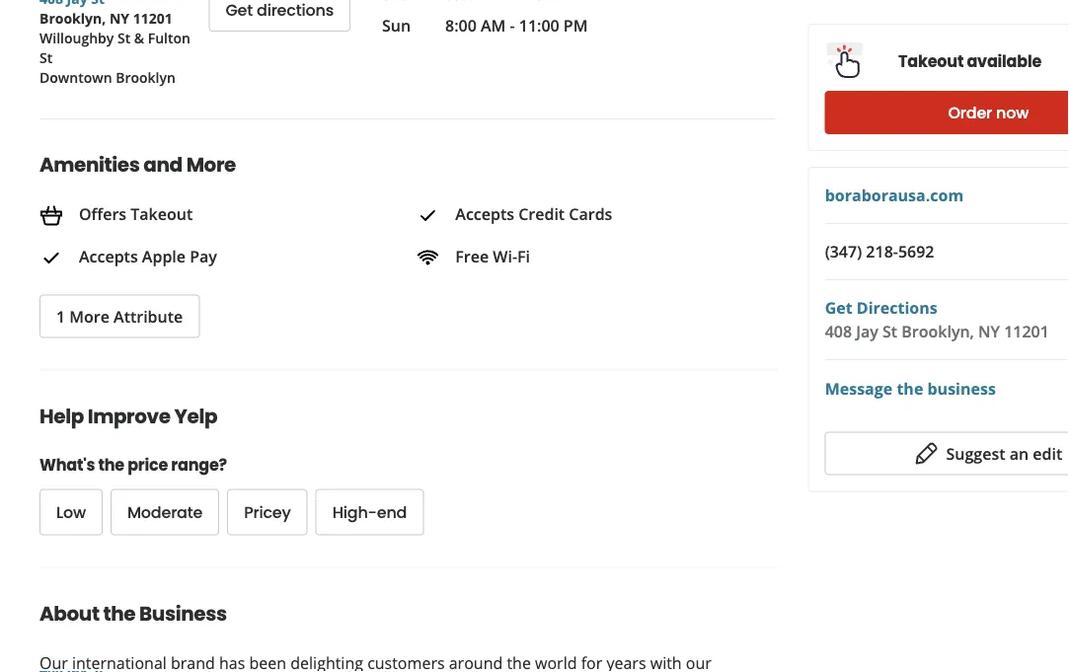 Task type: describe. For each thing, give the bounding box(es) containing it.
order now
[[948, 102, 1029, 124]]

1
[[56, 306, 65, 328]]

message the business
[[825, 378, 996, 399]]

24 checkmark v2 image for accepts apple pay
[[39, 246, 63, 270]]

offers takeout
[[79, 203, 193, 225]]

suggest
[[946, 443, 1006, 464]]

moderate
[[127, 502, 203, 524]]

apple
[[142, 246, 186, 267]]

available
[[967, 50, 1042, 73]]

amenities and more element
[[16, 118, 793, 338]]

boraborausa.com
[[825, 185, 964, 206]]

8:00 am - 11:00 pm
[[445, 15, 588, 36]]

accepts credit cards
[[456, 203, 613, 225]]

24 shopping v2 image
[[39, 204, 63, 228]]

5692
[[898, 241, 935, 262]]

free wi-fi
[[456, 246, 530, 267]]

high-
[[332, 502, 377, 524]]

(347)
[[825, 241, 862, 262]]

1 more attribute button
[[39, 295, 200, 338]]

help
[[39, 403, 84, 430]]

218-
[[866, 241, 898, 262]]

0 vertical spatial ny
[[110, 8, 129, 27]]

high-end button
[[316, 489, 424, 536]]

what's
[[39, 454, 95, 477]]

high-end
[[332, 502, 407, 524]]

accepts apple pay
[[79, 246, 217, 267]]

offers
[[79, 203, 127, 225]]

downtown
[[39, 68, 112, 86]]

and
[[144, 151, 182, 179]]

suggest an edit
[[946, 443, 1063, 464]]

amenities and more
[[39, 151, 236, 179]]

-
[[510, 15, 515, 36]]

0 vertical spatial 11201
[[133, 8, 172, 27]]

business
[[139, 600, 227, 628]]

business
[[928, 378, 996, 399]]

now
[[996, 102, 1029, 124]]

about
[[39, 600, 99, 628]]

fi
[[517, 246, 530, 267]]

pay
[[190, 246, 217, 267]]

pm
[[564, 15, 588, 36]]

24 pencil v2 image
[[915, 442, 939, 466]]

about the business element
[[16, 567, 777, 672]]

takeout available
[[899, 50, 1042, 73]]

free
[[456, 246, 489, 267]]

brooklyn, inside get directions 408 jay st brooklyn, ny 11201
[[902, 321, 974, 342]]

the for what's
[[98, 454, 124, 477]]

pricey button
[[227, 489, 308, 536]]

about the business
[[39, 600, 227, 628]]

get
[[825, 297, 853, 318]]



Task type: locate. For each thing, give the bounding box(es) containing it.
accepts for accepts credit cards
[[456, 203, 514, 225]]

the right message
[[897, 378, 924, 399]]

11201
[[133, 8, 172, 27], [1004, 321, 1050, 342]]

message the business button
[[825, 377, 996, 400]]

1 horizontal spatial 24 checkmark v2 image
[[416, 204, 440, 228]]

0 horizontal spatial takeout
[[131, 203, 193, 225]]

24 checkmark v2 image for accepts credit cards
[[416, 204, 440, 228]]

boraborausa.com link
[[825, 185, 964, 206]]

24 wifi v2 image
[[416, 246, 440, 270]]

fulton
[[148, 28, 191, 47]]

1 vertical spatial 24 checkmark v2 image
[[39, 246, 63, 270]]

attribute
[[114, 306, 183, 328]]

st up downtown in the top left of the page
[[39, 48, 53, 67]]

ny up the 'business'
[[979, 321, 1000, 342]]

1 vertical spatial accepts
[[79, 246, 138, 267]]

0 horizontal spatial accepts
[[79, 246, 138, 267]]

what's the price range?
[[39, 454, 227, 477]]

credit
[[519, 203, 565, 225]]

an
[[1010, 443, 1029, 464]]

get directions 408 jay st brooklyn, ny 11201
[[825, 297, 1050, 342]]

8:00
[[445, 15, 477, 36]]

yelp
[[174, 403, 217, 430]]

range?
[[171, 454, 227, 477]]

takeout inside amenities and more element
[[131, 203, 193, 225]]

accepts down offers
[[79, 246, 138, 267]]

0 vertical spatial takeout
[[899, 50, 964, 73]]

2 vertical spatial the
[[103, 600, 136, 628]]

amenities
[[39, 151, 140, 179]]

0 vertical spatial more
[[186, 151, 236, 179]]

1 vertical spatial st
[[39, 48, 53, 67]]

24 checkmark v2 image down 24 shopping v2 icon
[[39, 246, 63, 270]]

help improve yelp element
[[16, 370, 777, 536]]

0 vertical spatial 24 checkmark v2 image
[[416, 204, 440, 228]]

1 horizontal spatial st
[[117, 28, 130, 47]]

1 more attribute
[[56, 306, 183, 328]]

accepts up the free wi-fi
[[456, 203, 514, 225]]

24 checkmark v2 image up 24 wifi v2 image
[[416, 204, 440, 228]]

brooklyn, down directions
[[902, 321, 974, 342]]

willoughby st & fulton st downtown brooklyn
[[39, 28, 191, 86]]

1 vertical spatial more
[[69, 306, 110, 328]]

accepts for accepts apple pay
[[79, 246, 138, 267]]

brooklyn,
[[39, 8, 106, 27], [902, 321, 974, 342]]

the inside about the business element
[[103, 600, 136, 628]]

0 horizontal spatial 24 checkmark v2 image
[[39, 246, 63, 270]]

11201 inside get directions 408 jay st brooklyn, ny 11201
[[1004, 321, 1050, 342]]

st for willoughby
[[39, 48, 53, 67]]

1 horizontal spatial 11201
[[1004, 321, 1050, 342]]

2 vertical spatial st
[[883, 321, 898, 342]]

help improve yelp
[[39, 403, 217, 430]]

pricey
[[244, 502, 291, 524]]

jay
[[856, 321, 879, 342]]

0 horizontal spatial more
[[69, 306, 110, 328]]

the inside message the business button
[[897, 378, 924, 399]]

1 vertical spatial brooklyn,
[[902, 321, 974, 342]]

edit
[[1033, 443, 1063, 464]]

1 horizontal spatial accepts
[[456, 203, 514, 225]]

end
[[377, 502, 407, 524]]

ny up willoughby st & fulton st downtown brooklyn
[[110, 8, 129, 27]]

1 vertical spatial takeout
[[131, 203, 193, 225]]

the for message
[[897, 378, 924, 399]]

the for about
[[103, 600, 136, 628]]

24 checkmark v2 image
[[416, 204, 440, 228], [39, 246, 63, 270]]

0 vertical spatial the
[[897, 378, 924, 399]]

1 vertical spatial the
[[98, 454, 124, 477]]

1 horizontal spatial takeout
[[899, 50, 964, 73]]

0 horizontal spatial ny
[[110, 8, 129, 27]]

st left &
[[117, 28, 130, 47]]

st
[[117, 28, 130, 47], [39, 48, 53, 67], [883, 321, 898, 342]]

brooklyn, up willoughby
[[39, 8, 106, 27]]

the left price
[[98, 454, 124, 477]]

group
[[39, 489, 637, 536]]

st right jay
[[883, 321, 898, 342]]

11:00
[[519, 15, 560, 36]]

takeout up order now link
[[899, 50, 964, 73]]

wi-
[[493, 246, 517, 267]]

1 vertical spatial ny
[[979, 321, 1000, 342]]

more right and
[[186, 151, 236, 179]]

(347) 218-5692
[[825, 241, 935, 262]]

0 vertical spatial brooklyn,
[[39, 8, 106, 27]]

message
[[825, 378, 893, 399]]

takeout
[[899, 50, 964, 73], [131, 203, 193, 225]]

am
[[481, 15, 506, 36]]

408
[[825, 321, 852, 342]]

brooklyn
[[116, 68, 176, 86]]

more right 1
[[69, 306, 110, 328]]

0 horizontal spatial 11201
[[133, 8, 172, 27]]

order
[[948, 102, 992, 124]]

st for get
[[883, 321, 898, 342]]

price
[[128, 454, 168, 477]]

0 horizontal spatial st
[[39, 48, 53, 67]]

sun
[[382, 15, 411, 36]]

group inside help improve yelp element
[[39, 489, 637, 536]]

accepts
[[456, 203, 514, 225], [79, 246, 138, 267]]

suggest an edit button
[[825, 432, 1069, 476]]

low
[[56, 502, 86, 524]]

order now link
[[825, 91, 1069, 134]]

more inside dropdown button
[[69, 306, 110, 328]]

st inside get directions 408 jay st brooklyn, ny 11201
[[883, 321, 898, 342]]

0 horizontal spatial brooklyn,
[[39, 8, 106, 27]]

the inside help improve yelp element
[[98, 454, 124, 477]]

willoughby
[[39, 28, 114, 47]]

2 horizontal spatial st
[[883, 321, 898, 342]]

the
[[897, 378, 924, 399], [98, 454, 124, 477], [103, 600, 136, 628]]

moderate button
[[111, 489, 219, 536]]

ny
[[110, 8, 129, 27], [979, 321, 1000, 342]]

the right about
[[103, 600, 136, 628]]

cards
[[569, 203, 613, 225]]

low button
[[39, 489, 103, 536]]

0 vertical spatial accepts
[[456, 203, 514, 225]]

ny inside get directions 408 jay st brooklyn, ny 11201
[[979, 321, 1000, 342]]

brooklyn, ny 11201
[[39, 8, 172, 27]]

1 horizontal spatial brooklyn,
[[902, 321, 974, 342]]

&
[[134, 28, 144, 47]]

takeout up apple
[[131, 203, 193, 225]]

more
[[186, 151, 236, 179], [69, 306, 110, 328]]

get directions link
[[825, 297, 938, 318]]

directions
[[857, 297, 938, 318]]

group containing low
[[39, 489, 637, 536]]

1 vertical spatial 11201
[[1004, 321, 1050, 342]]

0 vertical spatial st
[[117, 28, 130, 47]]

1 horizontal spatial ny
[[979, 321, 1000, 342]]

improve
[[88, 403, 170, 430]]

1 horizontal spatial more
[[186, 151, 236, 179]]



Task type: vqa. For each thing, say whether or not it's contained in the screenshot.
More
yes



